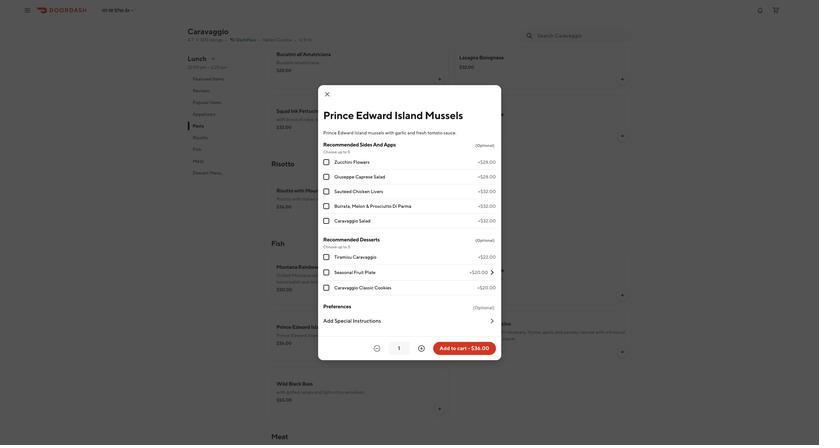 Task type: locate. For each thing, give the bounding box(es) containing it.
broccoli inside squid ink fettucine with broccoli rabe, anchovies, bottarga and garlic $32.00
[[286, 117, 303, 122]]

1 vertical spatial branzino
[[459, 330, 478, 335]]

0 horizontal spatial salad
[[359, 219, 370, 224]]

1 choose from the top
[[323, 150, 337, 154]]

desserts
[[360, 237, 380, 243]]

0 vertical spatial (optional)
[[475, 143, 495, 148]]

1 vertical spatial mussels
[[321, 333, 337, 339]]

4.7
[[188, 37, 194, 43]]

featured
[[193, 77, 212, 82]]

branzino
[[490, 321, 511, 328], [459, 330, 478, 335]]

1 vertical spatial bucatini
[[276, 60, 294, 65]]

to left 5
[[343, 150, 347, 154]]

1 vertical spatial $55.00
[[276, 398, 292, 403]]

risotto
[[193, 135, 208, 141], [271, 160, 294, 168], [276, 188, 293, 194], [276, 197, 291, 202]]

1 lasagna from the top
[[459, 55, 478, 61]]

mountain
[[305, 188, 328, 194]]

island for prince edward island mussels with garlic and fresh tomato sauce.
[[355, 130, 367, 136]]

1 vertical spatial bolognese
[[479, 111, 504, 118]]

0 horizontal spatial $32.00
[[276, 125, 291, 130]]

fish down pasta at the left of page
[[193, 147, 201, 152]]

&
[[366, 204, 369, 209]]

1 vertical spatial items
[[210, 100, 221, 105]]

0 vertical spatial fresh
[[416, 130, 427, 136]]

1 horizontal spatial italian
[[302, 197, 315, 202]]

sides
[[360, 142, 372, 148]]

with left a
[[595, 330, 605, 335]]

0 horizontal spatial pm
[[200, 65, 207, 70]]

risotto with mountain herbs risotto with italian mountain herbs and goat cheese. $36.00
[[276, 188, 385, 210]]

caravaggio for caravaggio classic cookies
[[334, 286, 358, 291]]

$55.00 down grilled
[[276, 398, 292, 403]]

12:00 pm - 2:25 pm
[[188, 65, 228, 70]]

pm right '12:00'
[[200, 65, 207, 70]]

0 horizontal spatial •
[[225, 37, 227, 43]]

garlic up prince edward island mussels with garlic and fresh tomato sauce.
[[366, 117, 377, 122]]

0 vertical spatial salad
[[374, 174, 385, 180]]

mussels down special
[[321, 333, 337, 339]]

111 w 57th st
[[102, 8, 130, 13]]

0 vertical spatial add
[[323, 318, 333, 325]]

add left special
[[323, 318, 333, 325]]

2 +$32.00 from the top
[[478, 204, 496, 209]]

caravaggio inside recommended sides and apps group
[[334, 219, 358, 224]]

120
[[200, 37, 208, 43]]

cart
[[457, 346, 467, 352]]

0 vertical spatial mussels
[[368, 130, 384, 136]]

0 items, open order cart image
[[772, 6, 780, 14]]

1 vertical spatial +$28.00
[[478, 174, 496, 180]]

+$20.00 down spinach
[[477, 286, 496, 291]]

open menu image
[[24, 6, 31, 14]]

1 horizontal spatial pm
[[221, 65, 228, 70]]

recommended sides and apps group
[[323, 141, 496, 229]]

bass
[[302, 382, 313, 388]]

add item to cart image
[[620, 20, 625, 25], [437, 77, 442, 82], [620, 77, 625, 82], [437, 214, 442, 219], [620, 350, 625, 355]]

items inside button
[[210, 100, 221, 105]]

squid
[[276, 108, 290, 114]]

add to cart - $36.00 button
[[433, 342, 496, 356]]

wild black bass with grilled ramps and light citrus emulsion $55.00
[[276, 382, 364, 403]]

0 horizontal spatial mussels
[[321, 333, 337, 339]]

$55.00 down puree
[[459, 345, 475, 350]]

1 horizontal spatial mussels
[[425, 109, 463, 121]]

grapefruit
[[481, 337, 502, 342]]

1 vertical spatial salad
[[359, 219, 370, 224]]

bucatini up $28.00
[[276, 60, 294, 65]]

1 +$32.00 from the top
[[478, 189, 496, 194]]

1 vertical spatial fish
[[271, 240, 285, 248]]

with inside swordfish milanese with sauteed spinach
[[459, 277, 468, 282]]

montana
[[276, 265, 297, 271], [292, 273, 310, 279]]

garlic inside prince edward island mussels dialog
[[395, 130, 407, 136]]

parma
[[398, 204, 411, 209]]

1 vertical spatial to
[[343, 245, 347, 250]]

italian inside risotto with mountain herbs risotto with italian mountain herbs and goat cheese. $36.00
[[302, 197, 315, 202]]

0 horizontal spatial add
[[323, 318, 333, 325]]

0 horizontal spatial -
[[208, 65, 210, 70]]

fish
[[193, 147, 201, 152], [271, 240, 285, 248]]

1 lasagna bolognese from the top
[[459, 55, 504, 61]]

thyme,
[[527, 330, 542, 335]]

1 vertical spatial -
[[468, 346, 470, 352]]

+$22.00
[[478, 255, 496, 260]]

trout
[[329, 273, 339, 279]]

all'amatriciana
[[297, 51, 331, 58]]

+$20.00
[[469, 270, 488, 275], [477, 286, 496, 291]]

italian cuisine • 0.9 mi
[[262, 37, 312, 43]]

1 horizontal spatial meat
[[271, 433, 288, 442]]

0 horizontal spatial $55.00
[[276, 398, 292, 403]]

add item to cart image for fettucine
[[437, 134, 442, 139]]

bucatini
[[276, 51, 296, 58], [276, 60, 294, 65]]

2 horizontal spatial sauce.
[[503, 337, 516, 342]]

0 vertical spatial $55.00
[[459, 345, 475, 350]]

garlic
[[366, 117, 377, 122], [395, 130, 407, 136], [386, 273, 397, 279], [543, 330, 554, 335], [348, 333, 360, 339]]

0 vertical spatial tomato
[[428, 130, 442, 136]]

branzino up flavored
[[490, 321, 511, 328]]

and up melon
[[350, 197, 357, 202]]

recommended up 3
[[323, 237, 359, 243]]

sauce.
[[443, 130, 456, 136], [397, 333, 410, 339], [503, 337, 516, 342]]

sauce. inside prince edward island mussels dialog
[[443, 130, 456, 136]]

instructions
[[353, 318, 381, 325]]

montana down rainbow
[[292, 273, 310, 279]]

garlic down add special instructions
[[348, 333, 360, 339]]

- right cart
[[468, 346, 470, 352]]

2 horizontal spatial •
[[294, 37, 296, 43]]

0.9
[[299, 37, 306, 43]]

reviews button
[[188, 85, 263, 97]]

- left 2:25 on the top left of the page
[[208, 65, 210, 70]]

1 vertical spatial choose
[[323, 245, 337, 250]]

mussels up and
[[368, 130, 384, 136]]

caravaggio up "120"
[[188, 27, 229, 36]]

broccoli
[[286, 117, 303, 122], [609, 330, 626, 335]]

2 recommended from the top
[[323, 237, 359, 243]]

1 vertical spatial lasagna bolognese
[[459, 111, 504, 118]]

1 horizontal spatial $32.00
[[459, 65, 474, 70]]

mussels inside dialog
[[368, 130, 384, 136]]

1 horizontal spatial $55.00
[[459, 345, 475, 350]]

1 recommended from the top
[[323, 142, 359, 148]]

up left 5
[[338, 150, 342, 154]]

1 vertical spatial recommended
[[323, 237, 359, 243]]

1 horizontal spatial salad
[[374, 174, 385, 180]]

$55.00
[[459, 345, 475, 350], [276, 398, 292, 403]]

$36.00
[[276, 205, 292, 210], [276, 341, 292, 347], [471, 346, 489, 352]]

up
[[338, 150, 342, 154], [338, 245, 342, 250]]

1 up from the top
[[338, 150, 342, 154]]

with down the swordfish
[[459, 277, 468, 282]]

lunch
[[188, 55, 207, 62]]

2 choose from the top
[[323, 245, 337, 250]]

served
[[581, 330, 595, 335]]

add item to cart image for island
[[437, 350, 442, 355]]

0 vertical spatial montana
[[276, 265, 297, 271]]

• left 0.9
[[294, 37, 296, 43]]

1 horizontal spatial add
[[440, 346, 450, 352]]

and left "parsley:"
[[555, 330, 563, 335]]

0 horizontal spatial fish
[[193, 147, 201, 152]]

recommended inside the recommended sides and apps choose up to 5
[[323, 142, 359, 148]]

• right dashpass
[[258, 37, 260, 43]]

add item to cart image for bucatini all'amatriciana
[[437, 77, 442, 82]]

baby
[[350, 273, 361, 279]]

italian left cuisine
[[262, 37, 275, 43]]

1 vertical spatial up
[[338, 245, 342, 250]]

montana up grilled
[[276, 265, 297, 271]]

1 bolognese from the top
[[479, 55, 504, 61]]

1 vertical spatial lasagna
[[459, 111, 478, 118]]

1 vertical spatial broccoli
[[609, 330, 626, 335]]

and right bottarga
[[357, 117, 365, 122]]

1 • from the left
[[225, 37, 227, 43]]

trout
[[320, 265, 332, 271]]

prince for prince edward island mussels
[[323, 109, 354, 121]]

2 bolognese from the top
[[479, 111, 504, 118]]

+$32.00
[[478, 189, 496, 194], [478, 204, 496, 209], [478, 219, 496, 224]]

0 vertical spatial to
[[343, 150, 347, 154]]

$32.00
[[459, 65, 474, 70], [276, 125, 291, 130]]

1 horizontal spatial fish
[[271, 240, 285, 248]]

apps
[[384, 142, 396, 148]]

0 horizontal spatial meat
[[193, 159, 204, 164]]

(optional) for recommended sides and apps
[[475, 143, 495, 148]]

items
[[213, 77, 224, 82], [210, 100, 221, 105]]

and left lemon
[[302, 280, 309, 285]]

0 horizontal spatial italian
[[262, 37, 275, 43]]

melon
[[352, 204, 365, 209]]

garlic right thyme,
[[543, 330, 554, 335]]

0 vertical spatial up
[[338, 150, 342, 154]]

• right ratings
[[225, 37, 227, 43]]

lasagna
[[459, 55, 478, 61], [459, 111, 478, 118]]

2 vertical spatial +$32.00
[[478, 219, 496, 224]]

•
[[225, 37, 227, 43], [258, 37, 260, 43], [294, 37, 296, 43]]

branzino up puree
[[459, 330, 478, 335]]

caravaggio down the vinaigrette.
[[334, 286, 358, 291]]

italian
[[262, 37, 275, 43], [302, 197, 315, 202]]

to left 3
[[343, 245, 347, 250]]

1 vertical spatial $32.00
[[276, 125, 291, 130]]

1 vertical spatial mussels
[[326, 325, 344, 331]]

prince edward island mussels with garlic and fresh tomato sauce.
[[323, 130, 456, 136]]

1 horizontal spatial -
[[468, 346, 470, 352]]

fish up grilled
[[271, 240, 285, 248]]

2 bucatini from the top
[[276, 60, 294, 65]]

2 lasagna bolognese from the top
[[459, 111, 504, 118]]

tomato
[[428, 130, 442, 136], [381, 333, 396, 339]]

slow cooked  branzino branzino flavored with rosemary, thyme, garlic and parsley: served with a broccoli puree and grapefruit sauce. $55.00
[[459, 321, 626, 350]]

with left mountain
[[292, 197, 301, 202]]

a
[[605, 330, 608, 335]]

0 vertical spatial mussels
[[425, 109, 463, 121]]

garlic left chips,
[[386, 273, 397, 279]]

0 vertical spatial +$28.00
[[478, 160, 496, 165]]

salad up the livers
[[374, 174, 385, 180]]

with up apps
[[385, 130, 394, 136]]

-
[[208, 65, 210, 70], [468, 346, 470, 352]]

$36.00 inside risotto with mountain herbs risotto with italian mountain herbs and goat cheese. $36.00
[[276, 205, 292, 210]]

2:25
[[211, 65, 220, 70]]

1 horizontal spatial •
[[258, 37, 260, 43]]

flavored
[[479, 330, 496, 335]]

0 horizontal spatial broccoli
[[286, 117, 303, 122]]

1 vertical spatial +$32.00
[[478, 204, 496, 209]]

and left light
[[314, 390, 322, 396]]

broccoli down ink at the left
[[286, 117, 303, 122]]

featured items button
[[188, 73, 263, 85]]

(optional) for recommended desserts
[[475, 238, 495, 243]]

0 vertical spatial +$32.00
[[478, 189, 496, 194]]

1 vertical spatial meat
[[271, 433, 288, 442]]

0 horizontal spatial mussels
[[326, 325, 344, 331]]

and
[[357, 117, 365, 122], [407, 130, 415, 136], [350, 197, 357, 202], [302, 280, 309, 285], [555, 330, 563, 335], [361, 333, 369, 339], [472, 337, 480, 342], [314, 390, 322, 396]]

garlic inside "slow cooked  branzino branzino flavored with rosemary, thyme, garlic and parsley: served with a broccoli puree and grapefruit sauce. $55.00"
[[543, 330, 554, 335]]

garlic inside the montana rainbow trout grilled montana rainbow trout with baby watercress, garlic chips, fresh horseradish and lemon vinaigrette. $50.00
[[386, 273, 397, 279]]

flowers
[[353, 160, 370, 165]]

increase quantity by 1 image
[[417, 345, 425, 353]]

0 vertical spatial recommended
[[323, 142, 359, 148]]

1 vertical spatial italian
[[302, 197, 315, 202]]

milanese
[[483, 268, 504, 274]]

choose up zucchini
[[323, 150, 337, 154]]

2 up from the top
[[338, 245, 342, 250]]

classic
[[359, 286, 374, 291]]

add for add special instructions
[[323, 318, 333, 325]]

1 horizontal spatial broccoli
[[609, 330, 626, 335]]

recommended
[[323, 142, 359, 148], [323, 237, 359, 243]]

1 horizontal spatial sauce.
[[443, 130, 456, 136]]

sautéed chicken livers
[[334, 189, 383, 194]]

0 vertical spatial lasagna
[[459, 55, 478, 61]]

0 vertical spatial broccoli
[[286, 117, 303, 122]]

None checkbox
[[323, 189, 329, 195], [323, 218, 329, 224], [323, 270, 329, 276], [323, 189, 329, 195], [323, 218, 329, 224], [323, 270, 329, 276]]

with down wild
[[276, 390, 286, 396]]

mussels inside dialog
[[425, 109, 463, 121]]

sauce. inside "slow cooked  branzino branzino flavored with rosemary, thyme, garlic and parsley: served with a broccoli puree and grapefruit sauce. $55.00"
[[503, 337, 516, 342]]

choose up tiramisu
[[323, 245, 337, 250]]

pm right 2:25 on the top left of the page
[[221, 65, 228, 70]]

mussels inside prince edward island mussels prince edward island mussels with garlic and fresh tomato sauce. $36.00
[[326, 325, 344, 331]]

2 vertical spatial fresh
[[369, 333, 380, 339]]

dessert menu
[[193, 171, 222, 176]]

with down 'squid'
[[276, 117, 286, 122]]

- inside button
[[468, 346, 470, 352]]

0 vertical spatial bolognese
[[479, 55, 504, 61]]

(optional) inside recommended desserts group
[[475, 238, 495, 243]]

3 • from the left
[[294, 37, 296, 43]]

None checkbox
[[323, 159, 329, 165], [323, 174, 329, 180], [323, 204, 329, 209], [323, 255, 329, 260], [323, 285, 329, 291], [323, 159, 329, 165], [323, 174, 329, 180], [323, 204, 329, 209], [323, 255, 329, 260], [323, 285, 329, 291]]

0 vertical spatial items
[[213, 77, 224, 82]]

fresh inside prince edward island mussels prince edward island mussels with garlic and fresh tomato sauce. $36.00
[[369, 333, 380, 339]]

recommended inside recommended desserts choose up to 3
[[323, 237, 359, 243]]

ramps
[[300, 390, 313, 396]]

items down 2:25 on the top left of the page
[[213, 77, 224, 82]]

garlic up apps
[[395, 130, 407, 136]]

ratings
[[209, 37, 223, 43]]

with down special
[[338, 333, 347, 339]]

italian down mountain at the left
[[302, 197, 315, 202]]

with left baby
[[340, 273, 349, 279]]

1 vertical spatial fresh
[[411, 273, 421, 279]]

1 vertical spatial add
[[440, 346, 450, 352]]

bolognese
[[479, 55, 504, 61], [479, 111, 504, 118]]

+$20.00 up sauteed
[[469, 270, 488, 275]]

1 vertical spatial (optional)
[[475, 238, 495, 243]]

bucatini down italian cuisine • 0.9 mi at the left top of the page
[[276, 51, 296, 58]]

items right popular
[[210, 100, 221, 105]]

black
[[289, 382, 301, 388]]

to
[[343, 150, 347, 154], [343, 245, 347, 250], [451, 346, 456, 352]]

and inside squid ink fettucine with broccoli rabe, anchovies, bottarga and garlic $32.00
[[357, 117, 365, 122]]

111 w 57th st button
[[102, 8, 135, 13]]

(optional) inside recommended sides and apps group
[[475, 143, 495, 148]]

recommended for recommended desserts
[[323, 237, 359, 243]]

garlic inside prince edward island mussels prince edward island mussels with garlic and fresh tomato sauce. $36.00
[[348, 333, 360, 339]]

0 vertical spatial choose
[[323, 150, 337, 154]]

recommended desserts group
[[323, 237, 496, 296]]

0 vertical spatial bucatini
[[276, 51, 296, 58]]

to inside the recommended sides and apps choose up to 5
[[343, 150, 347, 154]]

0 vertical spatial meat
[[193, 159, 204, 164]]

1 horizontal spatial tomato
[[428, 130, 442, 136]]

up left 3
[[338, 245, 342, 250]]

1 horizontal spatial mussels
[[368, 130, 384, 136]]

with inside the montana rainbow trout grilled montana rainbow trout with baby watercress, garlic chips, fresh horseradish and lemon vinaigrette. $50.00
[[340, 273, 349, 279]]

and inside risotto with mountain herbs risotto with italian mountain herbs and goat cheese. $36.00
[[350, 197, 357, 202]]

fruit
[[354, 270, 364, 275]]

0 horizontal spatial tomato
[[381, 333, 396, 339]]

0 vertical spatial lasagna bolognese
[[459, 55, 504, 61]]

choose inside recommended desserts choose up to 3
[[323, 245, 337, 250]]

and down instructions
[[361, 333, 369, 339]]

tomato inside prince edward island mussels dialog
[[428, 130, 442, 136]]

add left cart
[[440, 346, 450, 352]]

2 vertical spatial to
[[451, 346, 456, 352]]

0 vertical spatial branzino
[[490, 321, 511, 328]]

recommended for recommended sides and apps
[[323, 142, 359, 148]]

1 vertical spatial tomato
[[381, 333, 396, 339]]

to inside recommended desserts choose up to 3
[[343, 245, 347, 250]]

dashpass
[[236, 37, 256, 43]]

caravaggio down burrata,
[[334, 219, 358, 224]]

0 horizontal spatial sauce.
[[397, 333, 410, 339]]

items inside button
[[213, 77, 224, 82]]

salad down &
[[359, 219, 370, 224]]

to left cart
[[451, 346, 456, 352]]

2 pm from the left
[[221, 65, 228, 70]]

caravaggio for caravaggio
[[188, 27, 229, 36]]

fish button
[[188, 144, 263, 156]]

dashpass •
[[236, 37, 260, 43]]

1 +$28.00 from the top
[[478, 160, 496, 165]]

add item to cart image
[[437, 20, 442, 25], [437, 134, 442, 139], [620, 134, 625, 139], [437, 293, 442, 299], [620, 293, 625, 299], [437, 350, 442, 355], [437, 407, 442, 412]]

with inside prince edward island mussels dialog
[[385, 130, 394, 136]]

broccoli right a
[[609, 330, 626, 335]]

• for italian cuisine • 0.9 mi
[[294, 37, 296, 43]]

recommended up 5
[[323, 142, 359, 148]]

fresh
[[416, 130, 427, 136], [411, 273, 421, 279], [369, 333, 380, 339]]

2 +$28.00 from the top
[[478, 174, 496, 180]]

montana rainbow trout grilled montana rainbow trout with baby watercress, garlic chips, fresh horseradish and lemon vinaigrette. $50.00
[[276, 265, 421, 293]]

citrus
[[333, 390, 345, 396]]

0 vertical spatial -
[[208, 65, 210, 70]]

0 vertical spatial fish
[[193, 147, 201, 152]]

0 vertical spatial $32.00
[[459, 65, 474, 70]]

fish inside button
[[193, 147, 201, 152]]

prince edward island mussels prince edward island mussels with garlic and fresh tomato sauce. $36.00
[[276, 325, 410, 347]]

1 horizontal spatial branzino
[[490, 321, 511, 328]]

zucchini
[[334, 160, 352, 165]]

and down prince edward island mussels
[[407, 130, 415, 136]]

1 bucatini from the top
[[276, 51, 296, 58]]



Task type: describe. For each thing, give the bounding box(es) containing it.
prince edward island mussels
[[323, 109, 463, 121]]

caravaggio salad
[[334, 219, 370, 224]]

add special instructions
[[323, 318, 381, 325]]

with inside prince edward island mussels prince edward island mussels with garlic and fresh tomato sauce. $36.00
[[338, 333, 347, 339]]

dessert
[[193, 171, 209, 176]]

preferences
[[323, 304, 351, 310]]

with inside squid ink fettucine with broccoli rabe, anchovies, bottarga and garlic $32.00
[[276, 117, 286, 122]]

rosemary,
[[507, 330, 526, 335]]

slow
[[459, 321, 470, 328]]

tomato inside prince edward island mussels prince edward island mussels with garlic and fresh tomato sauce. $36.00
[[381, 333, 396, 339]]

120 ratings •
[[200, 37, 227, 43]]

add item to cart image for bass
[[437, 407, 442, 412]]

$55.00 inside the wild black bass with grilled ramps and light citrus emulsion $55.00
[[276, 398, 292, 403]]

57th
[[114, 8, 124, 13]]

mussels inside prince edward island mussels prince edward island mussels with garlic and fresh tomato sauce. $36.00
[[321, 333, 337, 339]]

0 horizontal spatial branzino
[[459, 330, 478, 335]]

special
[[334, 318, 352, 325]]

caravaggio classic cookies
[[334, 286, 391, 291]]

with inside the wild black bass with grilled ramps and light citrus emulsion $55.00
[[276, 390, 286, 396]]

add to cart - $36.00
[[440, 346, 489, 352]]

recommended desserts choose up to 3
[[323, 237, 380, 250]]

caravaggio up plate
[[353, 255, 376, 260]]

rainbow
[[311, 273, 328, 279]]

add item to cart image for lasagna bolognese
[[620, 77, 625, 82]]

garlic inside squid ink fettucine with broccoli rabe, anchovies, bottarga and garlic $32.00
[[366, 117, 377, 122]]

recommended sides and apps choose up to 5
[[323, 142, 396, 154]]

0 vertical spatial +$20.00
[[469, 270, 488, 275]]

sauce. inside prince edward island mussels prince edward island mussels with garlic and fresh tomato sauce. $36.00
[[397, 333, 410, 339]]

bucatini all'amatriciana bucatini amatriciana. $28.00
[[276, 51, 331, 73]]

edward for prince edward island mussels
[[356, 109, 392, 121]]

and inside dialog
[[407, 130, 415, 136]]

$32.00 inside squid ink fettucine with broccoli rabe, anchovies, bottarga and garlic $32.00
[[276, 125, 291, 130]]

up inside recommended desserts choose up to 3
[[338, 245, 342, 250]]

rainbow
[[298, 265, 319, 271]]

prince for prince edward island mussels prince edward island mussels with garlic and fresh tomato sauce. $36.00
[[276, 325, 291, 331]]

$36.00 inside prince edward island mussels prince edward island mussels with garlic and fresh tomato sauce. $36.00
[[276, 341, 292, 347]]

meat button
[[188, 156, 263, 167]]

meat inside button
[[193, 159, 204, 164]]

and inside the montana rainbow trout grilled montana rainbow trout with baby watercress, garlic chips, fresh horseradish and lemon vinaigrette. $50.00
[[302, 280, 309, 285]]

cheese.
[[369, 197, 385, 202]]

swordfish milanese with sauteed spinach
[[459, 268, 504, 282]]

plate
[[365, 270, 376, 275]]

$55.00 inside "slow cooked  branzino branzino flavored with rosemary, thyme, garlic and parsley: served with a broccoli puree and grapefruit sauce. $55.00"
[[459, 345, 475, 350]]

menu
[[210, 171, 222, 176]]

fettucine
[[299, 108, 321, 114]]

spinach
[[487, 277, 503, 282]]

risotto inside button
[[193, 135, 208, 141]]

zucchini flowers
[[334, 160, 370, 165]]

puree
[[459, 337, 471, 342]]

herbs
[[337, 197, 349, 202]]

giuseppe caprese salad
[[334, 174, 385, 180]]

grilled
[[276, 273, 291, 279]]

edward for prince edward island mussels prince edward island mussels with garlic and fresh tomato sauce. $36.00
[[292, 325, 310, 331]]

mussels for prince edward island mussels
[[425, 109, 463, 121]]

1 pm from the left
[[200, 65, 207, 70]]

1 vertical spatial +$20.00
[[477, 286, 496, 291]]

appetizers
[[193, 112, 215, 117]]

fresh inside the montana rainbow trout grilled montana rainbow trout with baby watercress, garlic chips, fresh horseradish and lemon vinaigrette. $50.00
[[411, 273, 421, 279]]

bottarga
[[338, 117, 356, 122]]

popular
[[193, 100, 209, 105]]

light
[[323, 390, 332, 396]]

chips,
[[398, 273, 410, 279]]

prince edward island mussels dialog
[[318, 85, 501, 361]]

111
[[102, 8, 108, 13]]

add item to cart image for slow cooked  branzino
[[620, 350, 625, 355]]

up inside the recommended sides and apps choose up to 5
[[338, 150, 342, 154]]

di
[[392, 204, 397, 209]]

anchovies,
[[316, 117, 337, 122]]

dessert menu button
[[188, 167, 263, 179]]

2 • from the left
[[258, 37, 260, 43]]

$36.00 inside button
[[471, 346, 489, 352]]

and inside prince edward island mussels prince edward island mussels with garlic and fresh tomato sauce. $36.00
[[361, 333, 369, 339]]

choose inside the recommended sides and apps choose up to 5
[[323, 150, 337, 154]]

+$32.00 for &
[[478, 204, 496, 209]]

close prince edward island mussels image
[[323, 90, 331, 98]]

1 vertical spatial montana
[[292, 273, 310, 279]]

featured items
[[193, 77, 224, 82]]

prince for prince edward island mussels with garlic and fresh tomato sauce.
[[323, 130, 337, 136]]

Item Search search field
[[537, 32, 626, 40]]

2 vertical spatial (optional)
[[473, 306, 495, 311]]

lemon
[[310, 280, 323, 285]]

$28.00
[[276, 68, 292, 73]]

with left mountain at the left
[[294, 188, 304, 194]]

sauteed
[[469, 277, 486, 282]]

0 vertical spatial italian
[[262, 37, 275, 43]]

giuseppe
[[334, 174, 354, 180]]

horseradish
[[276, 280, 301, 285]]

herbs
[[329, 188, 343, 194]]

+$28.00 for zucchini flowers
[[478, 160, 496, 165]]

edward for prince edward island mussels with garlic and fresh tomato sauce.
[[338, 130, 354, 136]]

items for featured items
[[213, 77, 224, 82]]

fresh inside prince edward island mussels dialog
[[416, 130, 427, 136]]

livers
[[371, 189, 383, 194]]

add item to cart image for trout
[[437, 293, 442, 299]]

caravaggio for caravaggio salad
[[334, 219, 358, 224]]

chicken
[[353, 189, 370, 194]]

notification bell image
[[756, 6, 764, 14]]

and right puree
[[472, 337, 480, 342]]

island for prince edward island mussels
[[394, 109, 423, 121]]

add item to cart image for with
[[620, 293, 625, 299]]

2 lasagna from the top
[[459, 111, 478, 118]]

$50.00
[[276, 288, 292, 293]]

3
[[348, 245, 350, 250]]

• for 120 ratings •
[[225, 37, 227, 43]]

add item to cart image for risotto with mountain herbs
[[437, 214, 442, 219]]

decrease quantity by 1 image
[[373, 345, 381, 353]]

and inside the wild black bass with grilled ramps and light citrus emulsion $55.00
[[314, 390, 322, 396]]

island for prince edward island mussels prince edward island mussels with garlic and fresh tomato sauce. $36.00
[[311, 325, 325, 331]]

pasta
[[193, 124, 204, 129]]

amatriciana.
[[295, 60, 320, 65]]

prosciutto
[[370, 204, 392, 209]]

3 +$32.00 from the top
[[478, 219, 496, 224]]

to inside the "add to cart - $36.00" button
[[451, 346, 456, 352]]

broccoli inside "slow cooked  branzino branzino flavored with rosemary, thyme, garlic and parsley: served with a broccoli puree and grapefruit sauce. $55.00"
[[609, 330, 626, 335]]

items for popular items
[[210, 100, 221, 105]]

Current quantity is 1 number field
[[393, 345, 406, 353]]

watercress,
[[361, 273, 385, 279]]

+$28.00 for giuseppe caprese salad
[[478, 174, 496, 180]]

+$32.00 for livers
[[478, 189, 496, 194]]

cuisine
[[276, 37, 292, 43]]

linguine with clams image
[[581, 0, 632, 32]]

mountain
[[316, 197, 336, 202]]

wild
[[276, 382, 288, 388]]

seasonal
[[334, 270, 353, 275]]

with up grapefruit
[[497, 330, 506, 335]]

add for add to cart - $36.00
[[440, 346, 450, 352]]

popular items button
[[188, 97, 263, 109]]

risotto button
[[188, 132, 263, 144]]

swordfish
[[459, 268, 482, 274]]

tiramisu
[[334, 255, 352, 260]]

popular items
[[193, 100, 221, 105]]

ink
[[291, 108, 298, 114]]

sautéed
[[334, 189, 352, 194]]

mussels for prince edward island mussels prince edward island mussels with garlic and fresh tomato sauce. $36.00
[[326, 325, 344, 331]]



Task type: vqa. For each thing, say whether or not it's contained in the screenshot.
cart
yes



